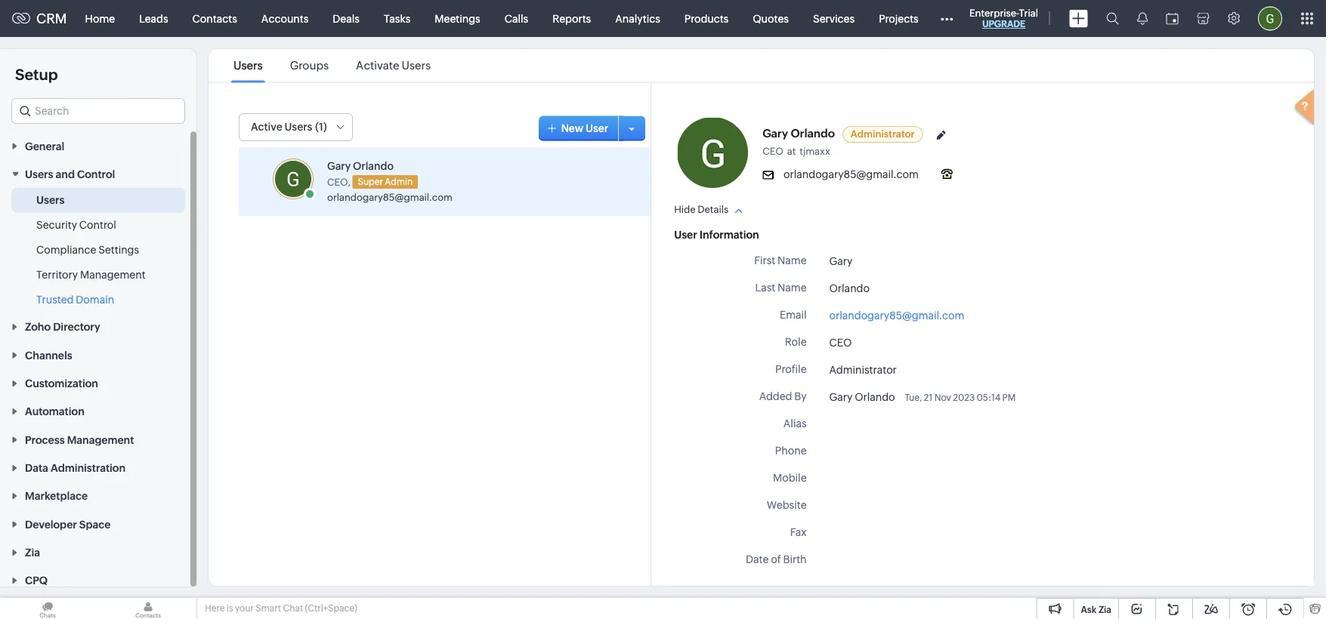 Task type: describe. For each thing, give the bounding box(es) containing it.
territory management
[[36, 269, 146, 281]]

users down contacts
[[234, 59, 263, 72]]

trusted domain
[[36, 294, 114, 306]]

trusted domain link
[[36, 292, 114, 307]]

birth
[[783, 553, 807, 566]]

administrator for gary orlando
[[851, 128, 915, 139]]

super
[[358, 177, 383, 187]]

quotes
[[753, 12, 789, 25]]

orlando left tue, in the right bottom of the page
[[855, 391, 895, 403]]

gary orlando for administrator
[[763, 126, 835, 140]]

2023
[[953, 393, 975, 403]]

address information
[[674, 584, 778, 597]]

your
[[235, 604, 254, 614]]

users inside dropdown button
[[25, 168, 53, 180]]

channels button
[[0, 341, 196, 369]]

profile
[[775, 363, 807, 375]]

users link for security control link
[[36, 192, 65, 208]]

services
[[813, 12, 855, 25]]

enterprise-
[[969, 7, 1019, 19]]

admin
[[385, 177, 413, 187]]

marketplace
[[25, 490, 88, 502]]

data administration button
[[0, 454, 196, 482]]

accounts
[[261, 12, 309, 25]]

trial
[[1019, 7, 1038, 19]]

last
[[755, 281, 775, 294]]

name for last name
[[778, 281, 807, 294]]

05:14
[[977, 393, 1001, 403]]

users and control
[[25, 168, 115, 180]]

is
[[227, 604, 233, 614]]

general
[[25, 140, 64, 152]]

information for user information
[[700, 229, 759, 241]]

zia inside dropdown button
[[25, 547, 40, 559]]

21
[[924, 393, 933, 403]]

enterprise-trial upgrade
[[969, 7, 1038, 29]]

home link
[[73, 0, 127, 37]]

leads
[[139, 12, 168, 25]]

tue,
[[905, 393, 922, 403]]

control inside region
[[79, 219, 116, 231]]

accounts link
[[249, 0, 321, 37]]

developer
[[25, 519, 77, 531]]

contacts image
[[100, 598, 196, 620]]

administrator for profile
[[829, 364, 897, 376]]

here
[[205, 604, 225, 614]]

setup
[[15, 66, 58, 83]]

administration
[[51, 462, 125, 474]]

cpq button
[[0, 566, 196, 595]]

data administration
[[25, 462, 125, 474]]

trusted
[[36, 294, 74, 306]]

zoho directory button
[[0, 313, 196, 341]]

developer space button
[[0, 510, 196, 538]]

here is your smart chat (ctrl+space)
[[205, 604, 357, 614]]

0 vertical spatial orlandogary85@gmail.com link
[[327, 191, 453, 203]]

hide details
[[674, 204, 729, 215]]

gary right first name
[[829, 255, 853, 267]]

compliance settings
[[36, 244, 139, 256]]

users and control button
[[0, 160, 196, 188]]

territory management link
[[36, 267, 146, 282]]

ceo at tjmaxx
[[763, 145, 830, 157]]

new user button
[[539, 116, 624, 141]]

settings
[[98, 244, 139, 256]]

tjmaxx link
[[800, 145, 834, 157]]

create menu image
[[1069, 9, 1088, 28]]

users (1)
[[284, 121, 327, 133]]

of
[[771, 553, 781, 566]]

hide
[[674, 204, 696, 215]]

reports link
[[540, 0, 603, 37]]

pm
[[1002, 393, 1016, 403]]

search image
[[1106, 12, 1119, 25]]

calls
[[505, 12, 528, 25]]

users link for groups link
[[231, 59, 265, 72]]

gary up 'at'
[[763, 126, 788, 140]]

contacts
[[192, 12, 237, 25]]

gary orlando ceo, super admin orlandogary85@gmail.com
[[327, 160, 453, 203]]

quotes link
[[741, 0, 801, 37]]

automation button
[[0, 397, 196, 425]]

analytics link
[[603, 0, 672, 37]]

tue, 21 nov 2023 05:14 pm
[[905, 393, 1016, 403]]

deals
[[333, 12, 360, 25]]

process management
[[25, 434, 134, 446]]

territory
[[36, 269, 78, 281]]

domain
[[76, 294, 114, 306]]

ceo for ceo at tjmaxx
[[763, 145, 783, 157]]

ceo,
[[327, 176, 350, 187]]

projects
[[879, 12, 919, 25]]



Task type: locate. For each thing, give the bounding box(es) containing it.
customization
[[25, 378, 98, 390]]

groups link
[[288, 59, 331, 72]]

orlando inside gary orlando ceo, super admin orlandogary85@gmail.com
[[353, 160, 394, 172]]

contacts link
[[180, 0, 249, 37]]

zia right ask
[[1099, 605, 1112, 615]]

1 vertical spatial management
[[67, 434, 134, 446]]

gary up ceo,
[[327, 160, 351, 172]]

security control link
[[36, 217, 116, 232]]

gary
[[763, 126, 788, 140], [327, 160, 351, 172], [829, 255, 853, 267], [829, 391, 853, 403]]

control down general dropdown button
[[77, 168, 115, 180]]

tasks
[[384, 12, 411, 25]]

orlando up tjmaxx
[[791, 126, 835, 140]]

information down the date
[[718, 584, 778, 597]]

None field
[[11, 98, 185, 124]]

gary right by
[[829, 391, 853, 403]]

signals element
[[1128, 0, 1157, 37]]

0 horizontal spatial ceo
[[763, 145, 783, 157]]

gary orlando up ceo at tjmaxx
[[763, 126, 835, 140]]

services link
[[801, 0, 867, 37]]

website
[[767, 499, 807, 511]]

orlando right the last name on the top of the page
[[829, 282, 870, 294]]

management up data administration dropdown button
[[67, 434, 134, 446]]

users link down contacts
[[231, 59, 265, 72]]

email
[[780, 309, 807, 321]]

compliance
[[36, 244, 96, 256]]

users link
[[231, 59, 265, 72], [36, 192, 65, 208]]

management inside "dropdown button"
[[67, 434, 134, 446]]

gary orlando left tue, in the right bottom of the page
[[829, 391, 895, 403]]

1 vertical spatial ceo
[[829, 337, 852, 349]]

security
[[36, 219, 77, 231]]

first name
[[754, 254, 807, 266]]

0 vertical spatial users link
[[231, 59, 265, 72]]

phone
[[775, 445, 807, 457]]

users link up security
[[36, 192, 65, 208]]

groups
[[290, 59, 329, 72]]

Search text field
[[12, 99, 184, 123]]

deals link
[[321, 0, 372, 37]]

new
[[561, 122, 584, 134]]

gary orlando
[[763, 126, 835, 140], [829, 391, 895, 403]]

users left and
[[25, 168, 53, 180]]

create menu element
[[1060, 0, 1097, 37]]

1 vertical spatial orlandogary85@gmail.com link
[[829, 309, 964, 322]]

upgrade
[[982, 19, 1025, 29]]

process
[[25, 434, 65, 446]]

0 vertical spatial name
[[778, 254, 807, 266]]

tasks link
[[372, 0, 423, 37]]

1 horizontal spatial users link
[[231, 59, 265, 72]]

products link
[[672, 0, 741, 37]]

users right activate
[[402, 59, 431, 72]]

1 vertical spatial administrator
[[829, 364, 897, 376]]

profile image
[[1258, 6, 1282, 31]]

0 horizontal spatial zia
[[25, 547, 40, 559]]

1 vertical spatial gary orlando
[[829, 391, 895, 403]]

meetings link
[[423, 0, 492, 37]]

users
[[234, 59, 263, 72], [402, 59, 431, 72], [25, 168, 53, 180], [36, 194, 65, 206]]

information
[[700, 229, 759, 241], [718, 584, 778, 597]]

profile element
[[1249, 0, 1291, 37]]

date of birth
[[746, 553, 807, 566]]

tjmaxx
[[800, 145, 830, 157]]

search element
[[1097, 0, 1128, 37]]

information for address information
[[718, 584, 778, 597]]

list containing users
[[220, 49, 444, 82]]

new user
[[561, 122, 608, 134]]

0 vertical spatial administrator
[[851, 128, 915, 139]]

added by
[[759, 390, 807, 402]]

control inside dropdown button
[[77, 168, 115, 180]]

1 vertical spatial name
[[778, 281, 807, 294]]

0 vertical spatial zia
[[25, 547, 40, 559]]

active
[[251, 121, 282, 133]]

Other Modules field
[[931, 6, 963, 31]]

gary inside gary orlando ceo, super admin orlandogary85@gmail.com
[[327, 160, 351, 172]]

1 vertical spatial zia
[[1099, 605, 1112, 615]]

at
[[787, 145, 796, 157]]

1 horizontal spatial ceo
[[829, 337, 852, 349]]

0 vertical spatial user
[[586, 122, 608, 134]]

0 horizontal spatial user
[[586, 122, 608, 134]]

cpq
[[25, 575, 48, 587]]

1 horizontal spatial orlandogary85@gmail.com link
[[829, 309, 964, 322]]

date
[[746, 553, 769, 566]]

process management button
[[0, 425, 196, 454]]

chats image
[[0, 598, 95, 620]]

home
[[85, 12, 115, 25]]

management down settings
[[80, 269, 146, 281]]

0 vertical spatial gary orlando
[[763, 126, 835, 140]]

crm link
[[12, 11, 67, 26]]

alias
[[783, 417, 807, 430]]

1 horizontal spatial zia
[[1099, 605, 1112, 615]]

compliance settings link
[[36, 242, 139, 257]]

user information
[[674, 229, 759, 241]]

activate users
[[356, 59, 431, 72]]

zia
[[25, 547, 40, 559], [1099, 605, 1112, 615]]

1 vertical spatial information
[[718, 584, 778, 597]]

signals image
[[1137, 12, 1148, 25]]

ask
[[1081, 605, 1097, 615]]

(ctrl+space)
[[305, 604, 357, 614]]

space
[[79, 519, 111, 531]]

hide details link
[[674, 204, 743, 215]]

gary orlando for tue, 21 nov 2023 05:14 pm
[[829, 391, 895, 403]]

zoho
[[25, 321, 51, 333]]

activate users link
[[354, 59, 433, 72]]

0 vertical spatial control
[[77, 168, 115, 180]]

users and control region
[[0, 188, 196, 313]]

management for territory management
[[80, 269, 146, 281]]

analytics
[[615, 12, 660, 25]]

control up compliance settings
[[79, 219, 116, 231]]

name right last
[[778, 281, 807, 294]]

management inside users and control region
[[80, 269, 146, 281]]

active users (1)
[[251, 121, 327, 133]]

0 vertical spatial management
[[80, 269, 146, 281]]

name for first name
[[778, 254, 807, 266]]

user right new
[[586, 122, 608, 134]]

chat
[[283, 604, 303, 614]]

orlando up super on the top of page
[[353, 160, 394, 172]]

control
[[77, 168, 115, 180], [79, 219, 116, 231]]

1 vertical spatial orlandogary85@gmail.com
[[327, 191, 453, 203]]

directory
[[53, 321, 100, 333]]

zia up cpq
[[25, 547, 40, 559]]

calendar image
[[1166, 12, 1179, 25]]

information down details
[[700, 229, 759, 241]]

management
[[80, 269, 146, 281], [67, 434, 134, 446]]

1 horizontal spatial user
[[674, 229, 697, 241]]

first
[[754, 254, 775, 266]]

ceo left 'at'
[[763, 145, 783, 157]]

data
[[25, 462, 48, 474]]

and
[[56, 168, 75, 180]]

fax
[[790, 526, 807, 538]]

2 name from the top
[[778, 281, 807, 294]]

management for process management
[[67, 434, 134, 446]]

users inside region
[[36, 194, 65, 206]]

0 vertical spatial orlandogary85@gmail.com
[[784, 168, 919, 180]]

activate
[[356, 59, 399, 72]]

administrator
[[851, 128, 915, 139], [829, 364, 897, 376]]

list
[[220, 49, 444, 82]]

automation
[[25, 406, 84, 418]]

0 horizontal spatial users link
[[36, 192, 65, 208]]

customization button
[[0, 369, 196, 397]]

by
[[794, 390, 807, 402]]

0 vertical spatial information
[[700, 229, 759, 241]]

1 vertical spatial users link
[[36, 192, 65, 208]]

zoho directory
[[25, 321, 100, 333]]

0 horizontal spatial orlandogary85@gmail.com link
[[327, 191, 453, 203]]

1 name from the top
[[778, 254, 807, 266]]

2 vertical spatial orlandogary85@gmail.com
[[829, 309, 964, 322]]

1 vertical spatial control
[[79, 219, 116, 231]]

name right first on the right of page
[[778, 254, 807, 266]]

zia button
[[0, 538, 196, 566]]

user inside button
[[586, 122, 608, 134]]

marketplace button
[[0, 482, 196, 510]]

nov
[[934, 393, 951, 403]]

last name
[[755, 281, 807, 294]]

meetings
[[435, 12, 480, 25]]

user down hide
[[674, 229, 697, 241]]

users up security
[[36, 194, 65, 206]]

1 vertical spatial user
[[674, 229, 697, 241]]

ceo right role
[[829, 337, 852, 349]]

crm
[[36, 11, 67, 26]]

ceo for ceo
[[829, 337, 852, 349]]

0 vertical spatial ceo
[[763, 145, 783, 157]]

security control
[[36, 219, 116, 231]]

channels
[[25, 349, 72, 361]]

added
[[759, 390, 792, 402]]



Task type: vqa. For each thing, say whether or not it's contained in the screenshot.


